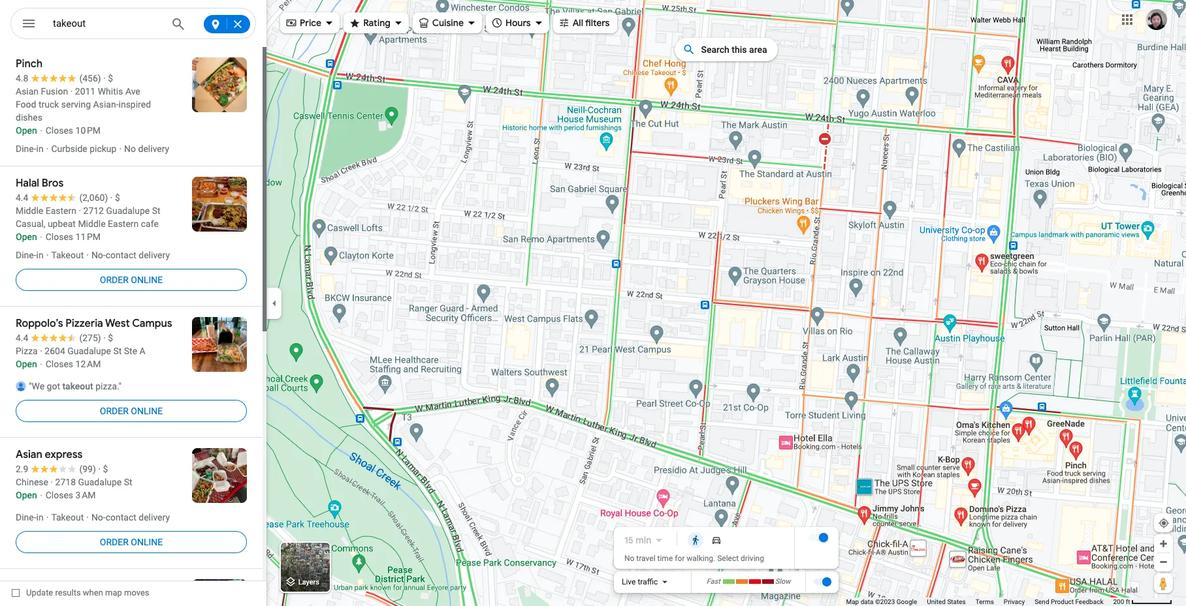 Task type: describe. For each thing, give the bounding box(es) containing it.
live traffic
[[622, 578, 658, 587]]

hours
[[506, 17, 531, 29]]

search
[[701, 44, 730, 55]]

1 order online link from the top
[[16, 265, 247, 296]]

 Show traffic  checkbox
[[813, 578, 831, 588]]

all
[[573, 17, 583, 29]]

send product feedback
[[1035, 599, 1103, 606]]

product
[[1051, 599, 1074, 606]]


[[491, 15, 503, 30]]

united states
[[927, 599, 966, 606]]

time
[[657, 555, 673, 564]]

map
[[846, 599, 859, 606]]

search this area
[[701, 44, 767, 55]]

online for first order online "link" from the bottom
[[131, 538, 163, 548]]

layers
[[298, 579, 319, 587]]

feedback
[[1075, 599, 1103, 606]]

map
[[105, 589, 122, 598]]

 hours
[[491, 15, 531, 30]]

update results when map moves
[[26, 589, 149, 598]]

turn off travel time tool image
[[819, 534, 828, 543]]

15 min
[[624, 535, 651, 547]]

3 order from the top
[[100, 538, 129, 548]]

show street view coverage image
[[1154, 574, 1173, 594]]

terms
[[976, 599, 994, 606]]

filters
[[585, 17, 610, 29]]

privacy
[[1004, 599, 1025, 606]]

zoom in image
[[1159, 540, 1169, 549]]

ft
[[1126, 599, 1130, 606]]

states
[[947, 599, 966, 606]]


[[349, 15, 361, 30]]

show your location image
[[1158, 518, 1170, 530]]

©2023
[[875, 599, 895, 606]]

15 min button
[[624, 533, 667, 549]]

google
[[897, 599, 917, 606]]

footer inside google maps element
[[846, 598, 1113, 607]]

fast
[[706, 578, 720, 587]]

terms button
[[976, 598, 994, 607]]

price
[[300, 17, 321, 29]]

200 ft
[[1113, 599, 1130, 606]]

200
[[1113, 599, 1124, 606]]

update
[[26, 589, 53, 598]]

collapse side panel image
[[267, 296, 282, 311]]

1 order online from the top
[[100, 275, 163, 285]]

none field inside takeout "field"
[[53, 16, 161, 31]]

google account: michele murakami  
(michele.murakami@adept.ai) image
[[1146, 9, 1167, 30]]

none radio inside google maps element
[[685, 533, 706, 549]]

online for 1st order online "link"
[[131, 275, 163, 285]]

2 order online link from the top
[[16, 396, 247, 427]]

1 order from the top
[[100, 275, 129, 285]]

200 ft button
[[1113, 599, 1172, 606]]

traffic
[[638, 578, 658, 587]]

for
[[675, 555, 685, 564]]

select
[[717, 555, 739, 564]]



Task type: vqa. For each thing, say whether or not it's contained in the screenshot.
W to the bottom
no



Task type: locate. For each thing, give the bounding box(es) containing it.
takeout field
[[10, 8, 256, 40]]

results
[[55, 589, 81, 598]]

footer containing map data ©2023 google
[[846, 598, 1113, 607]]

zoom out image
[[1159, 558, 1169, 568]]

 button
[[10, 8, 47, 42]]

privacy button
[[1004, 598, 1025, 607]]

footer
[[846, 598, 1113, 607]]

data
[[861, 599, 874, 606]]


[[558, 15, 570, 30]]

travel
[[636, 555, 655, 564]]

moves
[[124, 589, 149, 598]]

2 order online from the top
[[100, 406, 163, 417]]

walking image
[[691, 536, 701, 546]]

online
[[131, 275, 163, 285], [131, 406, 163, 417], [131, 538, 163, 548]]

1 vertical spatial order
[[100, 406, 129, 417]]

2 vertical spatial order
[[100, 538, 129, 548]]

order online
[[100, 275, 163, 285], [100, 406, 163, 417], [100, 538, 163, 548]]

2 online from the top
[[131, 406, 163, 417]]

1 vertical spatial online
[[131, 406, 163, 417]]

3 order online link from the top
[[16, 527, 247, 558]]

rating
[[363, 17, 390, 29]]

None radio
[[706, 533, 727, 549]]

results for takeout feed
[[0, 47, 266, 607]]

1 vertical spatial order online
[[100, 406, 163, 417]]

3 online from the top
[[131, 538, 163, 548]]

map data ©2023 google
[[846, 599, 917, 606]]

online for second order online "link" from the top
[[131, 406, 163, 417]]

15
[[624, 535, 633, 547]]

0 vertical spatial order
[[100, 275, 129, 285]]

None radio
[[685, 533, 706, 549]]

slow
[[775, 578, 791, 587]]

live
[[622, 578, 636, 587]]

send product feedback button
[[1035, 598, 1103, 607]]

0 vertical spatial online
[[131, 275, 163, 285]]

0 vertical spatial order online
[[100, 275, 163, 285]]

no
[[624, 555, 634, 564]]

cuisine
[[432, 17, 464, 29]]

 search field
[[10, 8, 256, 42]]

united
[[927, 599, 946, 606]]

cuisine button
[[413, 8, 482, 37]]

Update results when map moves checkbox
[[12, 585, 149, 602]]

None field
[[53, 16, 161, 31]]

Turn off travel time tool checkbox
[[809, 534, 828, 543]]

2 order from the top
[[100, 406, 129, 417]]

walking.
[[687, 555, 715, 564]]

1 online from the top
[[131, 275, 163, 285]]

0 vertical spatial order online link
[[16, 265, 247, 296]]

google maps element
[[0, 0, 1186, 607]]


[[21, 14, 37, 33]]

area
[[749, 44, 767, 55]]

min
[[636, 535, 651, 547]]

driving image
[[711, 536, 722, 546]]

2 vertical spatial order online link
[[16, 527, 247, 558]]

price button
[[280, 8, 340, 37]]

live traffic option
[[622, 578, 658, 587]]

order online link
[[16, 265, 247, 296], [16, 396, 247, 427], [16, 527, 247, 558]]

send
[[1035, 599, 1049, 606]]

1 vertical spatial order online link
[[16, 396, 247, 427]]

united states button
[[927, 598, 966, 607]]

when
[[83, 589, 103, 598]]

2 vertical spatial order online
[[100, 538, 163, 548]]

 rating
[[349, 15, 390, 30]]

 all filters
[[558, 15, 610, 30]]

driving
[[741, 555, 764, 564]]

3 order online from the top
[[100, 538, 163, 548]]

order
[[100, 275, 129, 285], [100, 406, 129, 417], [100, 538, 129, 548]]

this
[[732, 44, 747, 55]]

2 vertical spatial online
[[131, 538, 163, 548]]

search this area button
[[675, 38, 778, 61]]

no travel time for walking. select driving
[[624, 555, 764, 564]]



